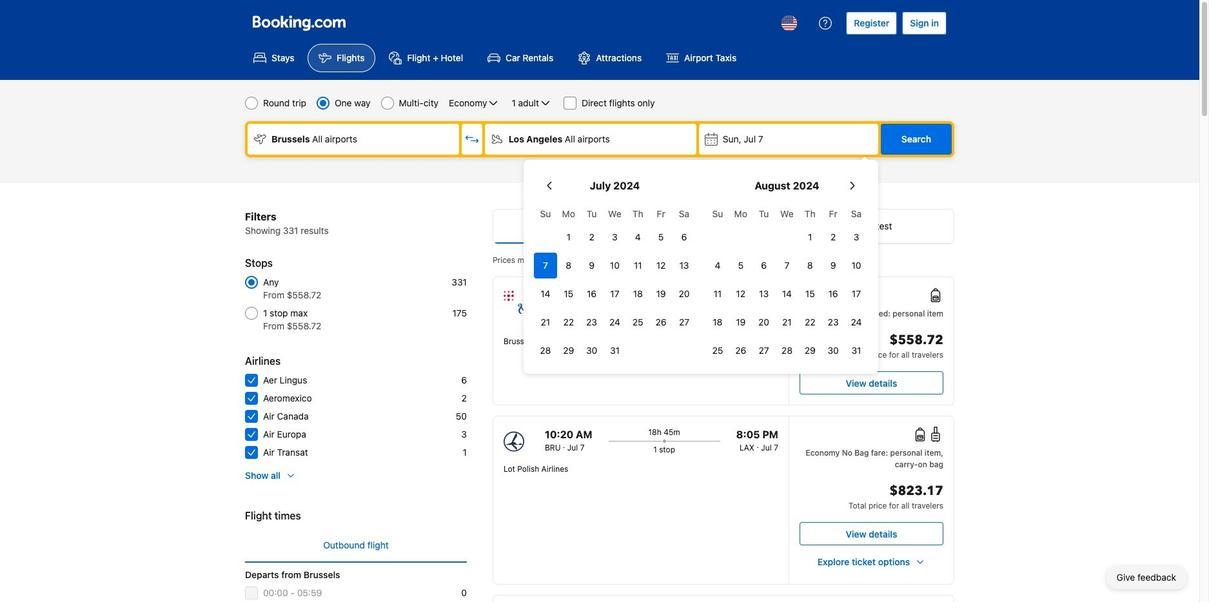 Task type: locate. For each thing, give the bounding box(es) containing it.
5 July 2024 checkbox
[[650, 224, 673, 250]]

grid
[[534, 201, 696, 364], [706, 201, 868, 364]]

12 July 2024 checkbox
[[650, 253, 673, 279]]

16 July 2024 checkbox
[[580, 281, 603, 307]]

14 July 2024 checkbox
[[534, 281, 557, 307]]

20 July 2024 checkbox
[[673, 281, 696, 307]]

cell
[[534, 250, 557, 279]]

25 August 2024 checkbox
[[706, 338, 729, 364]]

25 July 2024 checkbox
[[626, 310, 650, 335]]

8 August 2024 checkbox
[[799, 253, 822, 279]]

booking.com logo image
[[253, 15, 346, 31], [253, 15, 346, 31]]

0 horizontal spatial grid
[[534, 201, 696, 364]]

24 August 2024 checkbox
[[845, 310, 868, 335]]

20 August 2024 checkbox
[[752, 310, 775, 335]]

3 July 2024 checkbox
[[603, 224, 626, 250]]

3 August 2024 checkbox
[[845, 224, 868, 250]]

31 July 2024 checkbox
[[603, 338, 626, 364]]

17 August 2024 checkbox
[[845, 281, 868, 307]]

27 July 2024 checkbox
[[673, 310, 696, 335]]

tab list
[[493, 210, 954, 244]]

8 July 2024 checkbox
[[557, 253, 580, 279]]

15 August 2024 checkbox
[[799, 281, 822, 307]]

15 July 2024 checkbox
[[557, 281, 580, 307]]

7 August 2024 checkbox
[[775, 253, 799, 279]]

26 August 2024 checkbox
[[729, 338, 752, 364]]

31 August 2024 checkbox
[[845, 338, 868, 364]]

17 July 2024 checkbox
[[603, 281, 626, 307]]

24 July 2024 checkbox
[[603, 310, 626, 335]]

22 July 2024 checkbox
[[557, 310, 580, 335]]

19 August 2024 checkbox
[[729, 310, 752, 335]]

28 July 2024 checkbox
[[534, 338, 557, 364]]

21 July 2024 checkbox
[[534, 310, 557, 335]]

7 July 2024 checkbox
[[534, 253, 557, 279]]

1 July 2024 checkbox
[[557, 224, 580, 250]]

1 horizontal spatial grid
[[706, 201, 868, 364]]

9 July 2024 checkbox
[[580, 253, 603, 279]]

26 July 2024 checkbox
[[650, 310, 673, 335]]

19 July 2024 checkbox
[[650, 281, 673, 307]]



Task type: describe. For each thing, give the bounding box(es) containing it.
11 August 2024 checkbox
[[706, 281, 729, 307]]

12 August 2024 checkbox
[[729, 281, 752, 307]]

18 August 2024 checkbox
[[706, 310, 729, 335]]

29 July 2024 checkbox
[[557, 338, 580, 364]]

1 August 2024 checkbox
[[799, 224, 822, 250]]

23 July 2024 checkbox
[[580, 310, 603, 335]]

30 August 2024 checkbox
[[822, 338, 845, 364]]

27 August 2024 checkbox
[[752, 338, 775, 364]]

14 August 2024 checkbox
[[775, 281, 799, 307]]

16 August 2024 checkbox
[[822, 281, 845, 307]]

4 July 2024 checkbox
[[626, 224, 650, 250]]

30 July 2024 checkbox
[[580, 338, 603, 364]]

9 August 2024 checkbox
[[822, 253, 845, 279]]

1 grid from the left
[[534, 201, 696, 364]]

4 August 2024 checkbox
[[706, 253, 729, 279]]

13 July 2024 checkbox
[[673, 253, 696, 279]]

2 August 2024 checkbox
[[822, 224, 845, 250]]

5 August 2024 checkbox
[[729, 253, 752, 279]]

6 August 2024 checkbox
[[752, 253, 775, 279]]

13 August 2024 checkbox
[[752, 281, 775, 307]]

28 August 2024 checkbox
[[775, 338, 799, 364]]

22 August 2024 checkbox
[[799, 310, 822, 335]]

11 July 2024 checkbox
[[626, 253, 650, 279]]

10 July 2024 checkbox
[[603, 253, 626, 279]]

10 August 2024 checkbox
[[845, 253, 868, 279]]

23 August 2024 checkbox
[[822, 310, 845, 335]]

21 August 2024 checkbox
[[775, 310, 799, 335]]

2 July 2024 checkbox
[[580, 224, 603, 250]]

2 grid from the left
[[706, 201, 868, 364]]

29 August 2024 checkbox
[[799, 338, 822, 364]]

6 July 2024 checkbox
[[673, 224, 696, 250]]

18 July 2024 checkbox
[[626, 281, 650, 307]]



Task type: vqa. For each thing, say whether or not it's contained in the screenshot.
Airlines to the right
no



